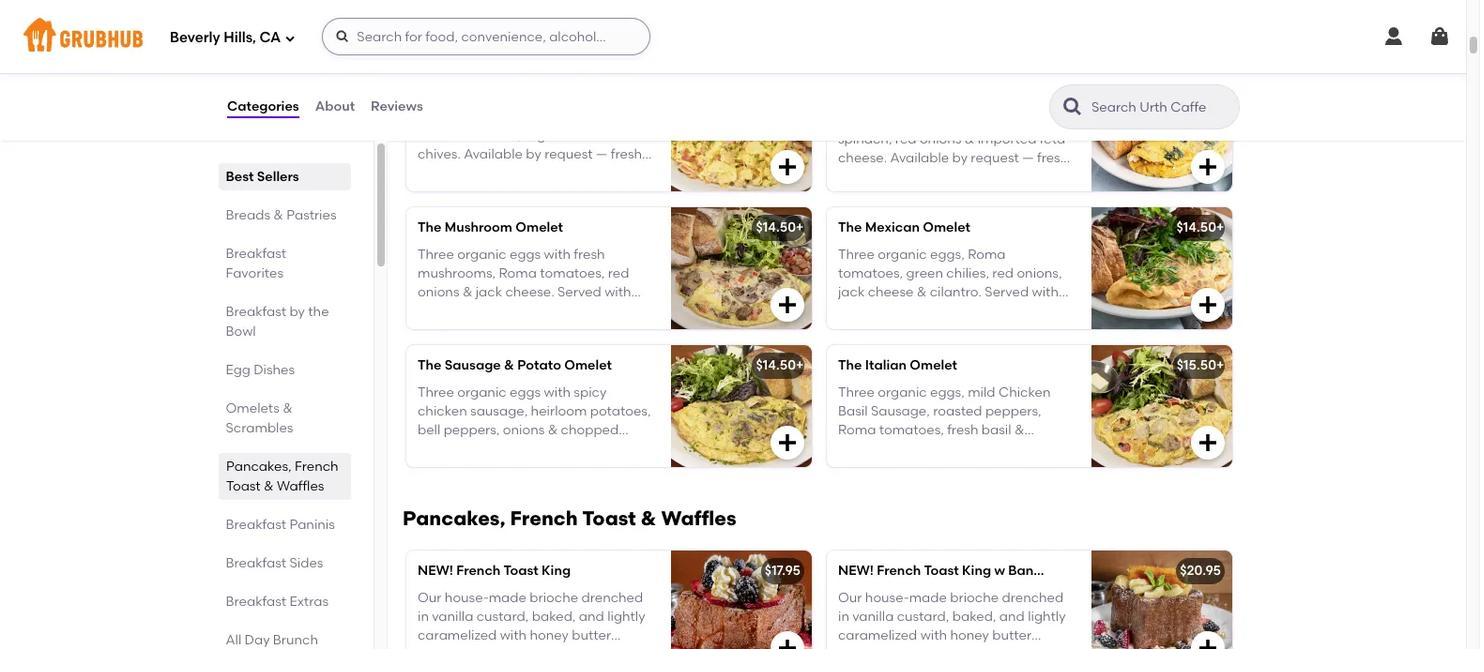 Task type: vqa. For each thing, say whether or not it's contained in the screenshot.
membership
no



Task type: locate. For each thing, give the bounding box(es) containing it.
1 horizontal spatial mixed
[[992, 169, 1031, 185]]

1 horizontal spatial a
[[893, 169, 902, 185]]

1 king from the left
[[542, 564, 571, 580]]

breakfast inside 'tab'
[[226, 517, 287, 533]]

0 horizontal spatial $15.50
[[757, 82, 796, 98]]

organic
[[457, 109, 507, 124], [878, 112, 927, 128], [524, 128, 574, 144]]

red
[[896, 131, 917, 147]]

brunch
[[274, 633, 319, 649]]

0 horizontal spatial grown
[[529, 166, 568, 182]]

1 horizontal spatial by
[[526, 147, 542, 163]]

breakfast for breakfast paninis
[[226, 517, 287, 533]]

egg dishes
[[226, 362, 295, 378]]

breakfast up favorites at the left top of the page
[[226, 246, 287, 262]]

bread down chives.
[[418, 166, 456, 182]]

reviews
[[371, 98, 423, 114]]

onions
[[920, 131, 962, 147]]

mixed for imported
[[992, 169, 1031, 185]]

bread inside three organic eggs with sautéed spinach, red onions & imported feta cheese. available by request — fresh bread & a locally grown mixed greens salad.
[[838, 169, 877, 185]]

the left italian
[[838, 358, 862, 374]]

breakfast up bowl on the left
[[226, 304, 287, 320]]

locally inside three organic eggs with our natural smoked salmon, organic tomatoes & chives. available by request — fresh bread & a locally grown mixed greens salad.
[[484, 166, 525, 182]]

request for imported
[[971, 150, 1019, 166]]

locally down 'salmon,'
[[484, 166, 525, 182]]

the salmon scramble
[[418, 82, 559, 98]]

0 horizontal spatial three
[[418, 109, 454, 124]]

by inside three organic eggs with our natural smoked salmon, organic tomatoes & chives. available by request — fresh bread & a locally grown mixed greens salad.
[[526, 147, 542, 163]]

0 horizontal spatial pancakes, french toast & waffles
[[226, 459, 339, 495]]

best left sellers
[[226, 169, 254, 185]]

the italian omelet image
[[1092, 346, 1233, 468]]

omelet right italian
[[910, 358, 958, 374]]

the left mushroom
[[418, 220, 442, 236]]

pancakes, down scrambles
[[226, 459, 292, 475]]

salad. up the mexican omelet
[[885, 189, 923, 204]]

1 horizontal spatial available
[[891, 150, 949, 166]]

a inside three organic eggs with our natural smoked salmon, organic tomatoes & chives. available by request — fresh bread & a locally grown mixed greens salad.
[[473, 166, 481, 182]]

0 horizontal spatial locally
[[484, 166, 525, 182]]

1 vertical spatial $15.50 +
[[1177, 358, 1225, 374]]

ca
[[260, 29, 281, 46]]

0 horizontal spatial king
[[542, 564, 571, 580]]

pastries
[[287, 208, 337, 223]]

fresh inside three organic eggs with sautéed spinach, red onions & imported feta cheese. available by request — fresh bread & a locally grown mixed greens salad.
[[1038, 150, 1069, 166]]

eggs for onions
[[930, 112, 962, 128]]

1 vertical spatial waffles
[[661, 507, 737, 531]]

grown inside three organic eggs with sautéed spinach, red onions & imported feta cheese. available by request — fresh bread & a locally grown mixed greens salad.
[[949, 169, 989, 185]]

organic for red
[[878, 112, 927, 128]]

new! for new! french toast king w bananas & walnuts
[[838, 564, 874, 580]]

the mushroom omelet image
[[671, 208, 812, 330]]

the for the sausage & potato omelet
[[418, 358, 442, 374]]

& inside omelets & scrambles
[[283, 401, 293, 417]]

salad. for chives.
[[464, 185, 503, 201]]

with
[[544, 109, 571, 124], [965, 112, 992, 128]]

best left seller
[[850, 63, 874, 76]]

mixed down tomatoes
[[572, 166, 611, 182]]

organic up red on the right of page
[[878, 112, 927, 128]]

1 horizontal spatial best
[[850, 63, 874, 76]]

new! for new! french toast king
[[418, 564, 453, 580]]

the left mexican
[[838, 220, 862, 236]]

reviews button
[[370, 73, 424, 141]]

the for the salmon scramble
[[418, 82, 442, 98]]

bread for chives.
[[418, 166, 456, 182]]

1 horizontal spatial grown
[[949, 169, 989, 185]]

1 horizontal spatial —
[[1023, 150, 1034, 166]]

0 vertical spatial waffles
[[277, 479, 324, 495]]

svg image
[[1383, 25, 1406, 48], [285, 32, 296, 44], [776, 294, 799, 317], [1197, 294, 1220, 317], [1197, 432, 1220, 455], [776, 638, 799, 650]]

bread
[[418, 166, 456, 182], [838, 169, 877, 185]]

king for new! french toast king w bananas & walnuts
[[962, 564, 992, 580]]

1 vertical spatial $15.50
[[1177, 358, 1217, 374]]

by for organic
[[526, 147, 542, 163]]

0 vertical spatial best
[[850, 63, 874, 76]]

salad. inside three organic eggs with our natural smoked salmon, organic tomatoes & chives. available by request — fresh bread & a locally grown mixed greens salad.
[[464, 185, 503, 201]]

beverly hills, ca
[[170, 29, 281, 46]]

1 breakfast from the top
[[226, 246, 287, 262]]

pancakes,
[[226, 459, 292, 475], [403, 507, 506, 531]]

by
[[526, 147, 542, 163], [953, 150, 968, 166], [290, 304, 306, 320]]

1 horizontal spatial three
[[838, 112, 875, 128]]

1 horizontal spatial pancakes, french toast & waffles
[[403, 507, 737, 531]]

salad.
[[464, 185, 503, 201], [885, 189, 923, 204]]

french
[[295, 459, 339, 475], [510, 507, 578, 531], [457, 564, 501, 580], [877, 564, 921, 580]]

— down tomatoes
[[596, 147, 608, 163]]

0 horizontal spatial mixed
[[572, 166, 611, 182]]

the down best seller
[[838, 86, 862, 102]]

3 breakfast from the top
[[226, 517, 287, 533]]

main navigation navigation
[[0, 0, 1467, 73]]

grown for &
[[949, 169, 989, 185]]

svg image
[[1429, 25, 1452, 48], [335, 29, 351, 44], [776, 156, 799, 179], [1197, 156, 1220, 179], [776, 432, 799, 455], [1197, 638, 1220, 650]]

a down red on the right of page
[[893, 169, 902, 185]]

categories button
[[226, 73, 300, 141]]

available inside three organic eggs with our natural smoked salmon, organic tomatoes & chives. available by request — fresh bread & a locally grown mixed greens salad.
[[464, 147, 523, 163]]

grown inside three organic eggs with our natural smoked salmon, organic tomatoes & chives. available by request — fresh bread & a locally grown mixed greens salad.
[[529, 166, 568, 182]]

scrambles
[[226, 421, 294, 437]]

mixed inside three organic eggs with our natural smoked salmon, organic tomatoes & chives. available by request — fresh bread & a locally grown mixed greens salad.
[[572, 166, 611, 182]]

— down the imported
[[1023, 150, 1034, 166]]

bowl
[[226, 324, 256, 340]]

locally
[[484, 166, 525, 182], [905, 169, 946, 185]]

0 horizontal spatial available
[[464, 147, 523, 163]]

waffles up new! french toast king image
[[661, 507, 737, 531]]

1 vertical spatial best
[[226, 169, 254, 185]]

2 horizontal spatial by
[[953, 150, 968, 166]]

fresh down feta
[[1038, 150, 1069, 166]]

mixed
[[572, 166, 611, 182], [992, 169, 1031, 185]]

5 breakfast from the top
[[226, 594, 287, 610]]

egg dishes tab
[[226, 361, 344, 380]]

— inside three organic eggs with our natural smoked salmon, organic tomatoes & chives. available by request — fresh bread & a locally grown mixed greens salad.
[[596, 147, 608, 163]]

the left sausage
[[418, 358, 442, 374]]

egg
[[226, 362, 251, 378]]

three
[[418, 109, 454, 124], [838, 112, 875, 128]]

the
[[418, 82, 442, 98], [838, 86, 862, 102], [418, 220, 442, 236], [838, 220, 862, 236], [418, 358, 442, 374], [838, 358, 862, 374]]

breakfast paninis tab
[[226, 515, 344, 535]]

greens down chives.
[[418, 185, 461, 201]]

2 new! from the left
[[838, 564, 874, 580]]

0 horizontal spatial request
[[545, 147, 593, 163]]

three up the spinach,
[[838, 112, 875, 128]]

the italian omelet
[[838, 358, 958, 374]]

favorites
[[226, 266, 284, 282]]

1 horizontal spatial bread
[[838, 169, 877, 185]]

0 horizontal spatial pancakes,
[[226, 459, 292, 475]]

paninis
[[290, 517, 336, 533]]

a for chives.
[[473, 166, 481, 182]]

1 horizontal spatial fresh
[[1038, 150, 1069, 166]]

2 breakfast from the top
[[226, 304, 287, 320]]

breakfast for breakfast extras
[[226, 594, 287, 610]]

request inside three organic eggs with sautéed spinach, red onions & imported feta cheese. available by request — fresh bread & a locally grown mixed greens salad.
[[971, 150, 1019, 166]]

0 horizontal spatial best
[[226, 169, 254, 185]]

1 horizontal spatial greens
[[838, 189, 882, 204]]

mixed down the imported
[[992, 169, 1031, 185]]

available
[[464, 147, 523, 163], [891, 150, 949, 166]]

a inside three organic eggs with sautéed spinach, red onions & imported feta cheese. available by request — fresh bread & a locally grown mixed greens salad.
[[893, 169, 902, 185]]

greens inside three organic eggs with our natural smoked salmon, organic tomatoes & chives. available by request — fresh bread & a locally grown mixed greens salad.
[[418, 185, 461, 201]]

breakfast sides tab
[[226, 554, 344, 574]]

omelet
[[967, 86, 1015, 102], [516, 220, 563, 236], [923, 220, 971, 236], [565, 358, 612, 374], [910, 358, 958, 374]]

omelet up sautéed
[[967, 86, 1015, 102]]

a
[[473, 166, 481, 182], [893, 169, 902, 185]]

1 horizontal spatial $15.50
[[1177, 358, 1217, 374]]

available down red on the right of page
[[891, 150, 949, 166]]

1 horizontal spatial request
[[971, 150, 1019, 166]]

1 horizontal spatial locally
[[905, 169, 946, 185]]

eggs for salmon,
[[510, 109, 541, 124]]

0 horizontal spatial fresh
[[611, 147, 642, 163]]

0 vertical spatial $15.50
[[757, 82, 796, 98]]

grown up the mushroom omelet
[[529, 166, 568, 182]]

three inside three organic eggs with our natural smoked salmon, organic tomatoes & chives. available by request — fresh bread & a locally grown mixed greens salad.
[[418, 109, 454, 124]]

omelet right mushroom
[[516, 220, 563, 236]]

best inside tab
[[226, 169, 254, 185]]

request down our
[[545, 147, 593, 163]]

pancakes, french toast & waffles up breakfast paninis
[[226, 459, 339, 495]]

+ for the italian omelet
[[1217, 358, 1225, 374]]

$17.95
[[765, 564, 801, 580]]

1 horizontal spatial $15.50 +
[[1177, 358, 1225, 374]]

by down scramble at the top left of the page
[[526, 147, 542, 163]]

pancakes, french toast & waffles up the new! french toast king
[[403, 507, 737, 531]]

the for the spinach & feta omelet
[[838, 86, 862, 102]]

a down 'salmon,'
[[473, 166, 481, 182]]

with inside three organic eggs with sautéed spinach, red onions & imported feta cheese. available by request — fresh bread & a locally grown mixed greens salad.
[[965, 112, 992, 128]]

three inside three organic eggs with sautéed spinach, red onions & imported feta cheese. available by request — fresh bread & a locally grown mixed greens salad.
[[838, 112, 875, 128]]

breakfast inside "tab"
[[226, 594, 287, 610]]

0 vertical spatial pancakes, french toast & waffles
[[226, 459, 339, 495]]

Search Urth Caffe search field
[[1090, 99, 1234, 116]]

scramble
[[497, 82, 559, 98]]

pancakes, up the new! french toast king
[[403, 507, 506, 531]]

sides
[[290, 556, 324, 572]]

bread inside three organic eggs with our natural smoked salmon, organic tomatoes & chives. available by request — fresh bread & a locally grown mixed greens salad.
[[418, 166, 456, 182]]

king
[[542, 564, 571, 580], [962, 564, 992, 580]]

spinach
[[866, 86, 918, 102]]

breakfast up the breakfast extras
[[226, 556, 287, 572]]

breakfast inside the breakfast by the bowl
[[226, 304, 287, 320]]

eggs
[[510, 109, 541, 124], [930, 112, 962, 128]]

request
[[545, 147, 593, 163], [971, 150, 1019, 166]]

0 horizontal spatial —
[[596, 147, 608, 163]]

— inside three organic eggs with sautéed spinach, red onions & imported feta cheese. available by request — fresh bread & a locally grown mixed greens salad.
[[1023, 150, 1034, 166]]

new!
[[418, 564, 453, 580], [838, 564, 874, 580]]

0 horizontal spatial organic
[[457, 109, 507, 124]]

the spinach & feta omelet
[[838, 86, 1015, 102]]

$14.50 for the mexican omelet
[[1177, 220, 1217, 236]]

available inside three organic eggs with sautéed spinach, red onions & imported feta cheese. available by request — fresh bread & a locally grown mixed greens salad.
[[891, 150, 949, 166]]

w
[[995, 564, 1005, 580]]

mixed inside three organic eggs with sautéed spinach, red onions & imported feta cheese. available by request — fresh bread & a locally grown mixed greens salad.
[[992, 169, 1031, 185]]

1 horizontal spatial king
[[962, 564, 992, 580]]

svg image for new! french toast king
[[776, 638, 799, 650]]

0 horizontal spatial with
[[544, 109, 571, 124]]

svg image for the mushroom omelet
[[776, 294, 799, 317]]

2 king from the left
[[962, 564, 992, 580]]

three up smoked
[[418, 109, 454, 124]]

organic down scramble at the top left of the page
[[524, 128, 574, 144]]

new! french toast king image
[[671, 551, 812, 650]]

greens inside three organic eggs with sautéed spinach, red onions & imported feta cheese. available by request — fresh bread & a locally grown mixed greens salad.
[[838, 189, 882, 204]]

1 horizontal spatial salad.
[[885, 189, 923, 204]]

by inside the breakfast by the bowl
[[290, 304, 306, 320]]

the sausage & potato omelet image
[[671, 346, 812, 468]]

2 horizontal spatial organic
[[878, 112, 927, 128]]

omelets & scrambles tab
[[226, 399, 344, 438]]

with for organic
[[544, 109, 571, 124]]

0 horizontal spatial greens
[[418, 185, 461, 201]]

svg image for the mexican omelet
[[1197, 294, 1220, 317]]

potato
[[518, 358, 561, 374]]

+ for the mushroom omelet
[[796, 220, 804, 236]]

bread down cheese.
[[838, 169, 877, 185]]

$14.50 for the mushroom omelet
[[756, 220, 796, 236]]

$15.50 + for the italian omelet
[[1177, 358, 1225, 374]]

with up the imported
[[965, 112, 992, 128]]

locally inside three organic eggs with sautéed spinach, red onions & imported feta cheese. available by request — fresh bread & a locally grown mixed greens salad.
[[905, 169, 946, 185]]

king for new! french toast king
[[542, 564, 571, 580]]

0 vertical spatial pancakes,
[[226, 459, 292, 475]]

salmon,
[[471, 128, 521, 144]]

about
[[315, 98, 355, 114]]

italian
[[866, 358, 907, 374]]

1 vertical spatial pancakes,
[[403, 507, 506, 531]]

by down onions
[[953, 150, 968, 166]]

eggs inside three organic eggs with sautéed spinach, red onions & imported feta cheese. available by request — fresh bread & a locally grown mixed greens salad.
[[930, 112, 962, 128]]

eggs down scramble at the top left of the page
[[510, 109, 541, 124]]

fresh down tomatoes
[[611, 147, 642, 163]]

0 vertical spatial $15.50 +
[[757, 82, 804, 98]]

available down 'salmon,'
[[464, 147, 523, 163]]

1 horizontal spatial with
[[965, 112, 992, 128]]

by inside three organic eggs with sautéed spinach, red onions & imported feta cheese. available by request — fresh bread & a locally grown mixed greens salad.
[[953, 150, 968, 166]]

breakfast up the breakfast sides
[[226, 517, 287, 533]]

by left the
[[290, 304, 306, 320]]

1 horizontal spatial pancakes,
[[403, 507, 506, 531]]

organic inside three organic eggs with sautéed spinach, red onions & imported feta cheese. available by request — fresh bread & a locally grown mixed greens salad.
[[878, 112, 927, 128]]

1 horizontal spatial new!
[[838, 564, 874, 580]]

eggs inside three organic eggs with our natural smoked salmon, organic tomatoes & chives. available by request — fresh bread & a locally grown mixed greens salad.
[[510, 109, 541, 124]]

organic up 'salmon,'
[[457, 109, 507, 124]]

1 horizontal spatial waffles
[[661, 507, 737, 531]]

chives.
[[418, 147, 461, 163]]

1 new! from the left
[[418, 564, 453, 580]]

best for best sellers
[[226, 169, 254, 185]]

salad. for cheese.
[[885, 189, 923, 204]]

pancakes, french toast & waffles
[[226, 459, 339, 495], [403, 507, 737, 531]]

0 horizontal spatial new!
[[418, 564, 453, 580]]

salad. inside three organic eggs with sautéed spinach, red onions & imported feta cheese. available by request — fresh bread & a locally grown mixed greens salad.
[[885, 189, 923, 204]]

waffles inside tab
[[277, 479, 324, 495]]

0 horizontal spatial a
[[473, 166, 481, 182]]

grown down onions
[[949, 169, 989, 185]]

greens
[[418, 185, 461, 201], [838, 189, 882, 204]]

$14.50
[[1177, 82, 1217, 98], [756, 220, 796, 236], [1177, 220, 1217, 236], [756, 358, 796, 374]]

$15.50 + for the salmon scramble
[[757, 82, 804, 98]]

breakfast
[[226, 246, 287, 262], [226, 304, 287, 320], [226, 517, 287, 533], [226, 556, 287, 572], [226, 594, 287, 610]]

0 horizontal spatial waffles
[[277, 479, 324, 495]]

1 horizontal spatial eggs
[[930, 112, 962, 128]]

search icon image
[[1062, 96, 1084, 118]]

with left our
[[544, 109, 571, 124]]

the up reviews
[[418, 82, 442, 98]]

fresh inside three organic eggs with our natural smoked salmon, organic tomatoes & chives. available by request — fresh bread & a locally grown mixed greens salad.
[[611, 147, 642, 163]]

omelets & scrambles
[[226, 401, 294, 437]]

breakfast up day
[[226, 594, 287, 610]]

the for the mushroom omelet
[[418, 220, 442, 236]]

seller
[[877, 63, 907, 76]]

—
[[596, 147, 608, 163], [1023, 150, 1034, 166]]

4 breakfast from the top
[[226, 556, 287, 572]]

fresh
[[611, 147, 642, 163], [1038, 150, 1069, 166]]

waffles up 'paninis'
[[277, 479, 324, 495]]

&
[[922, 86, 932, 102], [641, 128, 651, 144], [965, 131, 975, 147], [460, 166, 469, 182], [880, 169, 890, 185], [274, 208, 284, 223], [504, 358, 514, 374], [283, 401, 293, 417], [264, 479, 274, 495], [641, 507, 657, 531], [1069, 564, 1079, 580]]

0 horizontal spatial by
[[290, 304, 306, 320]]

grown for organic
[[529, 166, 568, 182]]

0 horizontal spatial salad.
[[464, 185, 503, 201]]

$15.50 for the salmon scramble
[[757, 82, 796, 98]]

imported
[[978, 131, 1037, 147]]

locally down onions
[[905, 169, 946, 185]]

$15.50 +
[[757, 82, 804, 98], [1177, 358, 1225, 374]]

request down the imported
[[971, 150, 1019, 166]]

$14.50 +
[[1177, 82, 1225, 98], [756, 220, 804, 236], [1177, 220, 1225, 236], [756, 358, 804, 374]]

breakfast extras
[[226, 594, 329, 610]]

best seller
[[850, 63, 907, 76]]

$15.50
[[757, 82, 796, 98], [1177, 358, 1217, 374]]

best
[[850, 63, 874, 76], [226, 169, 254, 185]]

eggs up onions
[[930, 112, 962, 128]]

request inside three organic eggs with our natural smoked salmon, organic tomatoes & chives. available by request — fresh bread & a locally grown mixed greens salad.
[[545, 147, 593, 163]]

fresh for &
[[611, 147, 642, 163]]

greens down cheese.
[[838, 189, 882, 204]]

0 horizontal spatial eggs
[[510, 109, 541, 124]]

waffles
[[277, 479, 324, 495], [661, 507, 737, 531]]

pancakes, french toast & waffles tab
[[226, 457, 344, 497]]

salad. up mushroom
[[464, 185, 503, 201]]

omelet right mexican
[[923, 220, 971, 236]]

with for &
[[965, 112, 992, 128]]

0 horizontal spatial bread
[[418, 166, 456, 182]]

0 horizontal spatial $15.50 +
[[757, 82, 804, 98]]

breakfast favorites tab
[[226, 244, 344, 284]]

feta
[[935, 86, 964, 102]]

+
[[796, 82, 804, 98], [1217, 82, 1225, 98], [796, 220, 804, 236], [1217, 220, 1225, 236], [796, 358, 804, 374], [1217, 358, 1225, 374]]

with inside three organic eggs with our natural smoked salmon, organic tomatoes & chives. available by request — fresh bread & a locally grown mixed greens salad.
[[544, 109, 571, 124]]



Task type: describe. For each thing, give the bounding box(es) containing it.
tomatoes
[[577, 128, 638, 144]]

omelets
[[226, 401, 280, 417]]

new! french toast king w bananas & walnuts image
[[1092, 551, 1233, 650]]

sautéed
[[995, 112, 1047, 128]]

+ for the sausage & potato omelet
[[796, 358, 804, 374]]

breakfast paninis
[[226, 517, 336, 533]]

mexican
[[866, 220, 920, 236]]

+ for the salmon scramble
[[796, 82, 804, 98]]

breakfast for breakfast favorites
[[226, 246, 287, 262]]

mushroom
[[445, 220, 513, 236]]

breakfast by the bowl
[[226, 304, 330, 340]]

best sellers tab
[[226, 167, 344, 187]]

breads & pastries tab
[[226, 206, 344, 225]]

pancakes, french toast & waffles inside tab
[[226, 459, 339, 495]]

the for the italian omelet
[[838, 358, 862, 374]]

breakfast extras tab
[[226, 592, 344, 612]]

— for tomatoes
[[596, 147, 608, 163]]

omelet right potato
[[565, 358, 612, 374]]

three for three organic eggs with our natural smoked salmon, organic tomatoes & chives. available by request — fresh bread & a locally grown mixed greens salad.
[[418, 109, 454, 124]]

available for salmon,
[[464, 147, 523, 163]]

bread for cheese.
[[838, 169, 877, 185]]

greens for three organic eggs with sautéed spinach, red onions & imported feta cheese. available by request — fresh bread & a locally grown mixed greens salad.
[[838, 189, 882, 204]]

request for tomatoes
[[545, 147, 593, 163]]

& inside pancakes, french toast & waffles
[[264, 479, 274, 495]]

spinach,
[[838, 131, 892, 147]]

cheese.
[[838, 150, 887, 166]]

the sausage & potato omelet
[[418, 358, 612, 374]]

extras
[[290, 594, 329, 610]]

natural
[[598, 109, 644, 124]]

the mexican omelet
[[838, 220, 971, 236]]

a for cheese.
[[893, 169, 902, 185]]

greens for three organic eggs with our natural smoked salmon, organic tomatoes & chives. available by request — fresh bread & a locally grown mixed greens salad.
[[418, 185, 461, 201]]

all day brunch
[[226, 633, 319, 649]]

french inside pancakes, french toast & waffles
[[295, 459, 339, 475]]

walnuts
[[1082, 564, 1135, 580]]

$14.50 + for the sausage & potato omelet
[[756, 358, 804, 374]]

locally for onions
[[905, 169, 946, 185]]

best for best seller
[[850, 63, 874, 76]]

toast inside tab
[[226, 479, 261, 495]]

new! french toast king
[[418, 564, 571, 580]]

available for onions
[[891, 150, 949, 166]]

three for three organic eggs with sautéed spinach, red onions & imported feta cheese. available by request — fresh bread & a locally grown mixed greens salad.
[[838, 112, 875, 128]]

breads & pastries
[[226, 208, 337, 223]]

all day brunch tab
[[226, 631, 344, 650]]

the mexican omelet image
[[1092, 208, 1233, 330]]

the
[[309, 304, 330, 320]]

hills,
[[224, 29, 256, 46]]

about button
[[314, 73, 356, 141]]

the salmon scramble image
[[671, 70, 812, 192]]

mixed for tomatoes
[[572, 166, 611, 182]]

the for the mexican omelet
[[838, 220, 862, 236]]

day
[[245, 633, 270, 649]]

breakfast sides
[[226, 556, 324, 572]]

sellers
[[258, 169, 300, 185]]

the mushroom omelet
[[418, 220, 563, 236]]

three organic eggs with our natural smoked salmon, organic tomatoes & chives. available by request — fresh bread & a locally grown mixed greens salad.
[[418, 109, 651, 201]]

1 horizontal spatial organic
[[524, 128, 574, 144]]

— for imported
[[1023, 150, 1034, 166]]

1 vertical spatial pancakes, french toast & waffles
[[403, 507, 737, 531]]

best sellers
[[226, 169, 300, 185]]

categories
[[227, 98, 299, 114]]

omelet for the mexican omelet
[[923, 220, 971, 236]]

Search for food, convenience, alcohol... search field
[[322, 18, 651, 55]]

$14.50 + for the mushroom omelet
[[756, 220, 804, 236]]

sausage
[[445, 358, 501, 374]]

beverly
[[170, 29, 220, 46]]

bananas
[[1009, 564, 1066, 580]]

breakfast by the bowl tab
[[226, 302, 344, 342]]

breakfast favorites
[[226, 246, 287, 282]]

$15.50 for the italian omelet
[[1177, 358, 1217, 374]]

fresh for feta
[[1038, 150, 1069, 166]]

$14.50 for the sausage & potato omelet
[[756, 358, 796, 374]]

breakfast for breakfast sides
[[226, 556, 287, 572]]

smoked
[[418, 128, 468, 144]]

pancakes, inside tab
[[226, 459, 292, 475]]

three organic eggs with sautéed spinach, red onions & imported feta cheese. available by request — fresh bread & a locally grown mixed greens salad.
[[838, 112, 1069, 204]]

breakfast for breakfast by the bowl
[[226, 304, 287, 320]]

new! french toast king w bananas & walnuts
[[838, 564, 1135, 580]]

dishes
[[254, 362, 295, 378]]

organic for smoked
[[457, 109, 507, 124]]

$14.50 + for the mexican omelet
[[1177, 220, 1225, 236]]

omelet for the italian omelet
[[910, 358, 958, 374]]

+ for the mexican omelet
[[1217, 220, 1225, 236]]

breads
[[226, 208, 271, 223]]

omelet for the mushroom omelet
[[516, 220, 563, 236]]

salmon
[[445, 82, 494, 98]]

svg image for the italian omelet
[[1197, 432, 1220, 455]]

feta
[[1040, 131, 1066, 147]]

$20.95
[[1180, 564, 1222, 580]]

our
[[574, 109, 595, 124]]

the spinach & feta omelet image
[[1092, 70, 1233, 192]]

all
[[226, 633, 242, 649]]

by for &
[[953, 150, 968, 166]]

locally for salmon,
[[484, 166, 525, 182]]



